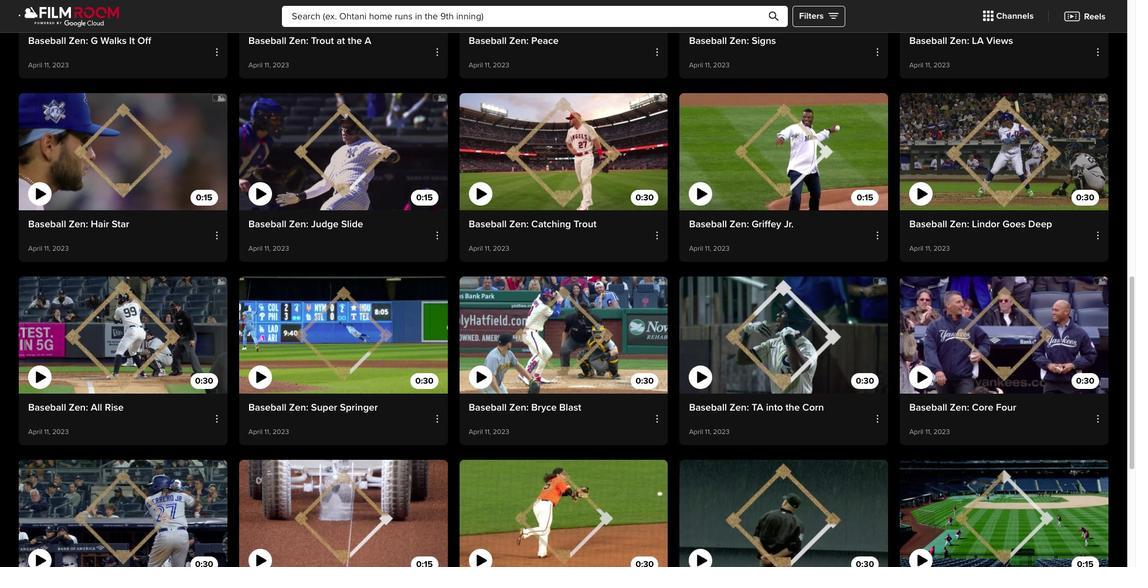 Task type: vqa. For each thing, say whether or not it's contained in the screenshot.


Task type: describe. For each thing, give the bounding box(es) containing it.
11, for baseball zen: core four
[[926, 428, 932, 437]]

baseball zen: baselines image
[[239, 460, 448, 568]]

baseball for baseball zen: g walks it off
[[28, 34, 66, 47]]

april for baseball zen: all rise
[[28, 428, 42, 437]]

baseball zen: g walks it off image
[[19, 0, 228, 27]]

zen: for ta
[[730, 402, 750, 414]]

walks
[[101, 34, 127, 47]]

baseball zen: catching trout
[[469, 218, 597, 230]]

april for baseball zen: super springer
[[249, 428, 263, 437]]

11, for baseball zen: bryce blast
[[485, 428, 491, 437]]

baseball for baseball zen: trout at the a
[[249, 34, 287, 47]]

april 11, 2023 for baseball zen: catching trout
[[469, 244, 510, 253]]

zen: for g
[[69, 34, 88, 47]]

2023 for judge
[[273, 244, 289, 253]]

Free text search text field
[[282, 6, 789, 27]]

april 11, 2023 for baseball zen: griffey jr.
[[690, 244, 730, 253]]

all
[[91, 402, 102, 414]]

core
[[973, 402, 994, 414]]

mlb film room - powered by google cloud image
[[19, 5, 120, 27]]

zen: for bryce
[[510, 402, 529, 414]]

2023 for super
[[273, 428, 289, 437]]

baseball zen: catching trout image
[[460, 93, 668, 210]]

baseball zen: trout at the a
[[249, 34, 372, 47]]

zen: for peace
[[510, 34, 529, 47]]

april for baseball zen: core four
[[910, 428, 924, 437]]

april for baseball zen: signs
[[690, 61, 704, 70]]

2023 for all
[[52, 428, 69, 437]]

baseball zen: core four
[[910, 402, 1017, 414]]

filters
[[800, 11, 824, 21]]

zen: for griffey
[[730, 218, 750, 230]]

springer
[[340, 402, 378, 414]]

baseball zen: hair star
[[28, 218, 130, 230]]

april 11, 2023 for baseball zen: lindor goes deep
[[910, 244, 951, 253]]

11, for baseball zen: hair star
[[44, 244, 51, 253]]

corn
[[803, 402, 825, 414]]

baseball for baseball zen: bryce blast
[[469, 402, 507, 414]]

2023 for la
[[934, 61, 951, 70]]

april for baseball zen: griffey jr.
[[690, 244, 704, 253]]

11, for baseball zen: judge slide
[[265, 244, 271, 253]]

baseball zen: griffey jr.
[[690, 218, 794, 230]]

april 11, 2023 for baseball zen: g walks it off
[[28, 61, 69, 70]]

baseball for baseball zen: catching trout
[[469, 218, 507, 230]]

baseball zen: ta into the corn
[[690, 402, 825, 414]]

2023 for bryce
[[493, 428, 510, 437]]

baseball zen: super springer
[[249, 402, 378, 414]]

zen: for la
[[951, 34, 970, 47]]

baseball zen: crawford ranges image
[[460, 460, 668, 568]]

2023 for g
[[52, 61, 69, 70]]

baseball zen: lindor goes deep image
[[901, 93, 1109, 210]]

slide
[[341, 218, 363, 230]]

super
[[311, 402, 338, 414]]

2023 for peace
[[493, 61, 510, 70]]

april 11, 2023 for baseball zen: all rise
[[28, 428, 69, 437]]

baseball zen: signs
[[690, 34, 777, 47]]

0:30 for baseball zen: lindor goes deep
[[1077, 193, 1095, 203]]

filters button
[[793, 6, 846, 27]]

baseball zen: g walks it off
[[28, 34, 151, 47]]

baseball zen: la views image
[[901, 0, 1109, 27]]

it
[[129, 34, 135, 47]]

at
[[337, 34, 345, 47]]

baseball for baseball zen: ta into the corn
[[690, 402, 728, 414]]

april for baseball zen: g walks it off
[[28, 61, 42, 70]]

signs
[[752, 34, 777, 47]]

baseball zen: vladdy jr. image
[[19, 460, 228, 568]]

april 11, 2023 for baseball zen: super springer
[[249, 428, 289, 437]]

april 11, 2023 for baseball zen: hair star
[[28, 244, 69, 253]]

0:30 for baseball zen: bryce blast
[[636, 376, 654, 387]]

april for baseball zen: catching trout
[[469, 244, 483, 253]]

baseball zen: peace image
[[460, 0, 668, 27]]

rise
[[105, 402, 124, 414]]

ta
[[752, 402, 764, 414]]

g
[[91, 34, 98, 47]]

star
[[112, 218, 130, 230]]

0:15 for baseball zen: hair star
[[196, 193, 213, 203]]

2023 for core
[[934, 428, 951, 437]]

baseball for baseball zen: la views
[[910, 34, 948, 47]]

baseball zen: trout at the a image
[[239, 0, 448, 27]]

baseball zen: signs image
[[680, 0, 889, 27]]

baseball zen: all rise
[[28, 402, 124, 414]]

april for baseball zen: trout at the a
[[249, 61, 263, 70]]

lindor
[[973, 218, 1001, 230]]

zen: for core
[[951, 402, 970, 414]]

april 11, 2023 for baseball zen: peace
[[469, 61, 510, 70]]

april for baseball zen: judge slide
[[249, 244, 263, 253]]

four
[[997, 402, 1017, 414]]

11, for baseball zen: signs
[[706, 61, 712, 70]]

jr.
[[784, 218, 794, 230]]

april for baseball zen: lindor goes deep
[[910, 244, 924, 253]]

0:30 for baseball zen: ta into the corn
[[857, 376, 875, 387]]

april 11, 2023 for baseball zen: trout at the a
[[249, 61, 289, 70]]

the for corn
[[786, 402, 801, 414]]

peace
[[532, 34, 559, 47]]

off
[[138, 34, 151, 47]]

zen: for all
[[69, 402, 88, 414]]

baseball zen: peace
[[469, 34, 559, 47]]

0 vertical spatial trout
[[311, 34, 334, 47]]

reels button
[[1056, 4, 1115, 28]]

channels
[[997, 11, 1034, 21]]



Task type: locate. For each thing, give the bounding box(es) containing it.
zen: left catching
[[510, 218, 529, 230]]

baseball zen: core four image
[[901, 277, 1109, 394]]

baseball for baseball zen: hair star
[[28, 218, 66, 230]]

zen: left hair
[[69, 218, 88, 230]]

zen: for super
[[289, 402, 309, 414]]

11, for baseball zen: la views
[[926, 61, 932, 70]]

11, for baseball zen: griffey jr.
[[706, 244, 712, 253]]

trout right catching
[[574, 218, 597, 230]]

april 11, 2023 down baseball zen: judge slide
[[249, 244, 289, 253]]

april for baseball zen: la views
[[910, 61, 924, 70]]

la
[[973, 34, 985, 47]]

the right the into
[[786, 402, 801, 414]]

0 horizontal spatial 0:15
[[196, 193, 213, 203]]

april 11, 2023 down the baseball zen: catching trout on the top of the page
[[469, 244, 510, 253]]

zen:
[[69, 34, 88, 47], [289, 34, 309, 47], [510, 34, 529, 47], [730, 34, 750, 47], [951, 34, 970, 47], [69, 218, 88, 230], [289, 218, 309, 230], [510, 218, 529, 230], [730, 218, 750, 230], [951, 218, 970, 230], [69, 402, 88, 414], [289, 402, 309, 414], [510, 402, 529, 414], [730, 402, 750, 414], [951, 402, 970, 414]]

april 11, 2023 for baseball zen: ta into the corn
[[690, 428, 730, 437]]

baseball
[[28, 34, 66, 47], [249, 34, 287, 47], [469, 34, 507, 47], [690, 34, 728, 47], [910, 34, 948, 47], [28, 218, 66, 230], [249, 218, 287, 230], [469, 218, 507, 230], [690, 218, 728, 230], [910, 218, 948, 230], [28, 402, 66, 414], [249, 402, 287, 414], [469, 402, 507, 414], [690, 402, 728, 414], [910, 402, 948, 414]]

zen: for hair
[[69, 218, 88, 230]]

baseball zen: looking skyward image
[[680, 460, 889, 568]]

into
[[767, 402, 784, 414]]

zen: left super
[[289, 402, 309, 414]]

baseball zen: all rise image
[[19, 277, 228, 394]]

2023 down the baseball zen: griffey jr.
[[714, 244, 730, 253]]

baseball zen: lindor goes deep
[[910, 218, 1053, 230]]

zen: left at
[[289, 34, 309, 47]]

2023 for signs
[[714, 61, 730, 70]]

2023 down baseball zen: super springer
[[273, 428, 289, 437]]

april 11, 2023 down baseball zen: super springer
[[249, 428, 289, 437]]

baseball for baseball zen: all rise
[[28, 402, 66, 414]]

baseball zen: judge slide
[[249, 218, 363, 230]]

11, down baseball zen: all rise
[[44, 428, 51, 437]]

1 0:15 from the left
[[196, 193, 213, 203]]

0 horizontal spatial the
[[348, 34, 362, 47]]

april 11, 2023 for baseball zen: core four
[[910, 428, 951, 437]]

zen: left the core
[[951, 402, 970, 414]]

0:15 for baseball zen: judge slide
[[416, 193, 433, 203]]

2023 down baseball zen: signs
[[714, 61, 730, 70]]

2023 down baseball zen: judge slide
[[273, 244, 289, 253]]

0:30 for baseball zen: core four
[[1077, 376, 1095, 387]]

2023 down baseball zen: la views
[[934, 61, 951, 70]]

11, down 'baseball zen: bryce blast'
[[485, 428, 491, 437]]

zen: for signs
[[730, 34, 750, 47]]

april 11, 2023 down baseball zen: la views
[[910, 61, 951, 70]]

deep
[[1029, 218, 1053, 230]]

1 horizontal spatial 0:15
[[416, 193, 433, 203]]

11, down the baseball zen: catching trout on the top of the page
[[485, 244, 491, 253]]

baseball for baseball zen: griffey jr.
[[690, 218, 728, 230]]

the for a
[[348, 34, 362, 47]]

11, down the baseball zen: hair star
[[44, 244, 51, 253]]

baseball for baseball zen: peace
[[469, 34, 507, 47]]

0 horizontal spatial trout
[[311, 34, 334, 47]]

april 11, 2023 down baseball zen: all rise
[[28, 428, 69, 437]]

baseball zen: griffey jr. image
[[680, 93, 889, 210]]

2023 down baseball zen: all rise
[[52, 428, 69, 437]]

2023 down baseball zen: core four
[[934, 428, 951, 437]]

0:30 for baseball zen: all rise
[[195, 376, 213, 387]]

0:30 for baseball zen: catching trout
[[636, 193, 654, 203]]

april for baseball zen: peace
[[469, 61, 483, 70]]

zen: left "bryce"
[[510, 402, 529, 414]]

channels button
[[975, 4, 1043, 28]]

2023 down baseball zen: peace
[[493, 61, 510, 70]]

april 11, 2023 down the baseball zen: lindor goes deep
[[910, 244, 951, 253]]

zen: for lindor
[[951, 218, 970, 230]]

2023 for catching
[[493, 244, 510, 253]]

zen: left judge
[[289, 218, 309, 230]]

0:15 for baseball zen: griffey jr.
[[857, 193, 874, 203]]

zen: left the griffey
[[730, 218, 750, 230]]

a
[[365, 34, 372, 47]]

april for baseball zen: hair star
[[28, 244, 42, 253]]

bryce
[[532, 402, 557, 414]]

april 11, 2023 for baseball zen: la views
[[910, 61, 951, 70]]

11, for baseball zen: super springer
[[265, 428, 271, 437]]

11, down baseball zen: core four
[[926, 428, 932, 437]]

april 11, 2023 down baseball zen: signs
[[690, 61, 730, 70]]

1 vertical spatial trout
[[574, 218, 597, 230]]

catching
[[532, 218, 572, 230]]

2023 down the baseball zen: hair star
[[52, 244, 69, 253]]

1 horizontal spatial trout
[[574, 218, 597, 230]]

zen: for judge
[[289, 218, 309, 230]]

zen: left all
[[69, 402, 88, 414]]

the
[[348, 34, 362, 47], [786, 402, 801, 414]]

11, down the baseball zen: lindor goes deep
[[926, 244, 932, 253]]

0:15
[[196, 193, 213, 203], [416, 193, 433, 203], [857, 193, 874, 203]]

april 11, 2023
[[28, 61, 69, 70], [249, 61, 289, 70], [469, 61, 510, 70], [690, 61, 730, 70], [910, 61, 951, 70], [28, 244, 69, 253], [249, 244, 289, 253], [469, 244, 510, 253], [690, 244, 730, 253], [910, 244, 951, 253], [28, 428, 69, 437], [249, 428, 289, 437], [469, 428, 510, 437], [690, 428, 730, 437], [910, 428, 951, 437]]

2023 for hair
[[52, 244, 69, 253]]

11,
[[44, 61, 51, 70], [265, 61, 271, 70], [485, 61, 491, 70], [706, 61, 712, 70], [926, 61, 932, 70], [44, 244, 51, 253], [265, 244, 271, 253], [485, 244, 491, 253], [706, 244, 712, 253], [926, 244, 932, 253], [44, 428, 51, 437], [265, 428, 271, 437], [485, 428, 491, 437], [706, 428, 712, 437], [926, 428, 932, 437]]

2023 down the baseball zen: catching trout on the top of the page
[[493, 244, 510, 253]]

april 11, 2023 for baseball zen: signs
[[690, 61, 730, 70]]

3 0:15 from the left
[[857, 193, 874, 203]]

2023 down 'baseball zen: g walks it off'
[[52, 61, 69, 70]]

baseball zen: la views
[[910, 34, 1014, 47]]

2 horizontal spatial 0:15
[[857, 193, 874, 203]]

2023 for trout
[[273, 61, 289, 70]]

2023
[[52, 61, 69, 70], [273, 61, 289, 70], [493, 61, 510, 70], [714, 61, 730, 70], [934, 61, 951, 70], [52, 244, 69, 253], [273, 244, 289, 253], [493, 244, 510, 253], [714, 244, 730, 253], [934, 244, 951, 253], [52, 428, 69, 437], [273, 428, 289, 437], [493, 428, 510, 437], [714, 428, 730, 437], [934, 428, 951, 437]]

april 11, 2023 down baseball zen: trout at the a
[[249, 61, 289, 70]]

11, down baseball zen: peace
[[485, 61, 491, 70]]

april 11, 2023 for baseball zen: judge slide
[[249, 244, 289, 253]]

baseball zen: hair star image
[[19, 93, 228, 210]]

1 horizontal spatial the
[[786, 402, 801, 414]]

baseball zen: ta into the corn image
[[680, 277, 889, 394]]

zen: left the ta
[[730, 402, 750, 414]]

11, down baseball zen: super springer
[[265, 428, 271, 437]]

11, for baseball zen: catching trout
[[485, 244, 491, 253]]

11, down baseball zen: ta into the corn
[[706, 428, 712, 437]]

2 0:15 from the left
[[416, 193, 433, 203]]

11, for baseball zen: trout at the a
[[265, 61, 271, 70]]

11, for baseball zen: g walks it off
[[44, 61, 51, 70]]

judge
[[311, 218, 339, 230]]

11, down baseball zen: judge slide
[[265, 244, 271, 253]]

baseball zen: bryce blast image
[[460, 277, 668, 394]]

zen: left signs
[[730, 34, 750, 47]]

2023 down baseball zen: ta into the corn
[[714, 428, 730, 437]]

goes
[[1003, 218, 1027, 230]]

april 11, 2023 down the baseball zen: hair star
[[28, 244, 69, 253]]

2023 down the baseball zen: lindor goes deep
[[934, 244, 951, 253]]

baseball for baseball zen: signs
[[690, 34, 728, 47]]

0:30
[[416, 9, 434, 19], [1077, 9, 1095, 19], [636, 193, 654, 203], [1077, 193, 1095, 203], [195, 376, 213, 387], [416, 376, 434, 387], [636, 376, 654, 387], [857, 376, 875, 387], [1077, 376, 1095, 387]]

11, down baseball zen: signs
[[706, 61, 712, 70]]

april 11, 2023 down baseball zen: peace
[[469, 61, 510, 70]]

hair
[[91, 218, 109, 230]]

1 vertical spatial the
[[786, 402, 801, 414]]

11, for baseball zen: ta into the corn
[[706, 428, 712, 437]]

0 vertical spatial the
[[348, 34, 362, 47]]

baseball zen: playing catch image
[[901, 460, 1109, 568]]

2023 for ta
[[714, 428, 730, 437]]

2023 down 'baseball zen: bryce blast'
[[493, 428, 510, 437]]

11, for baseball zen: all rise
[[44, 428, 51, 437]]

zen: left lindor
[[951, 218, 970, 230]]

april for baseball zen: ta into the corn
[[690, 428, 704, 437]]

zen: for trout
[[289, 34, 309, 47]]

april 11, 2023 down 'baseball zen: bryce blast'
[[469, 428, 510, 437]]

zen: left the la
[[951, 34, 970, 47]]

april for baseball zen: bryce blast
[[469, 428, 483, 437]]

zen: left peace
[[510, 34, 529, 47]]

2023 for lindor
[[934, 244, 951, 253]]

april 11, 2023 down baseball zen: ta into the corn
[[690, 428, 730, 437]]

views
[[987, 34, 1014, 47]]

11, down baseball zen: trout at the a
[[265, 61, 271, 70]]

baseball zen: super springer image
[[239, 277, 448, 394]]

griffey
[[752, 218, 782, 230]]

zen: left 'g'
[[69, 34, 88, 47]]

the left a
[[348, 34, 362, 47]]

trout left at
[[311, 34, 334, 47]]

baseball zen: bryce blast
[[469, 402, 582, 414]]

11, down 'baseball zen: g walks it off'
[[44, 61, 51, 70]]

baseball zen: judge slide image
[[239, 93, 448, 210]]

baseball for baseball zen: super springer
[[249, 402, 287, 414]]

0:30 for baseball zen: super springer
[[416, 376, 434, 387]]

baseball for baseball zen: lindor goes deep
[[910, 218, 948, 230]]

april 11, 2023 for baseball zen: bryce blast
[[469, 428, 510, 437]]

reels
[[1085, 11, 1106, 21]]

blast
[[560, 402, 582, 414]]

zen: for catching
[[510, 218, 529, 230]]

april 11, 2023 down 'baseball zen: g walks it off'
[[28, 61, 69, 70]]

trout
[[311, 34, 334, 47], [574, 218, 597, 230]]

2023 down baseball zen: trout at the a
[[273, 61, 289, 70]]

baseball for baseball zen: core four
[[910, 402, 948, 414]]

11, for baseball zen: peace
[[485, 61, 491, 70]]

2023 for griffey
[[714, 244, 730, 253]]

april 11, 2023 down baseball zen: core four
[[910, 428, 951, 437]]

11, down baseball zen: la views
[[926, 61, 932, 70]]

baseball for baseball zen: judge slide
[[249, 218, 287, 230]]

april
[[28, 61, 42, 70], [249, 61, 263, 70], [469, 61, 483, 70], [690, 61, 704, 70], [910, 61, 924, 70], [28, 244, 42, 253], [249, 244, 263, 253], [469, 244, 483, 253], [690, 244, 704, 253], [910, 244, 924, 253], [28, 428, 42, 437], [249, 428, 263, 437], [469, 428, 483, 437], [690, 428, 704, 437], [910, 428, 924, 437]]

11, for baseball zen: lindor goes deep
[[926, 244, 932, 253]]

11, down the baseball zen: griffey jr.
[[706, 244, 712, 253]]

april 11, 2023 down the baseball zen: griffey jr.
[[690, 244, 730, 253]]



